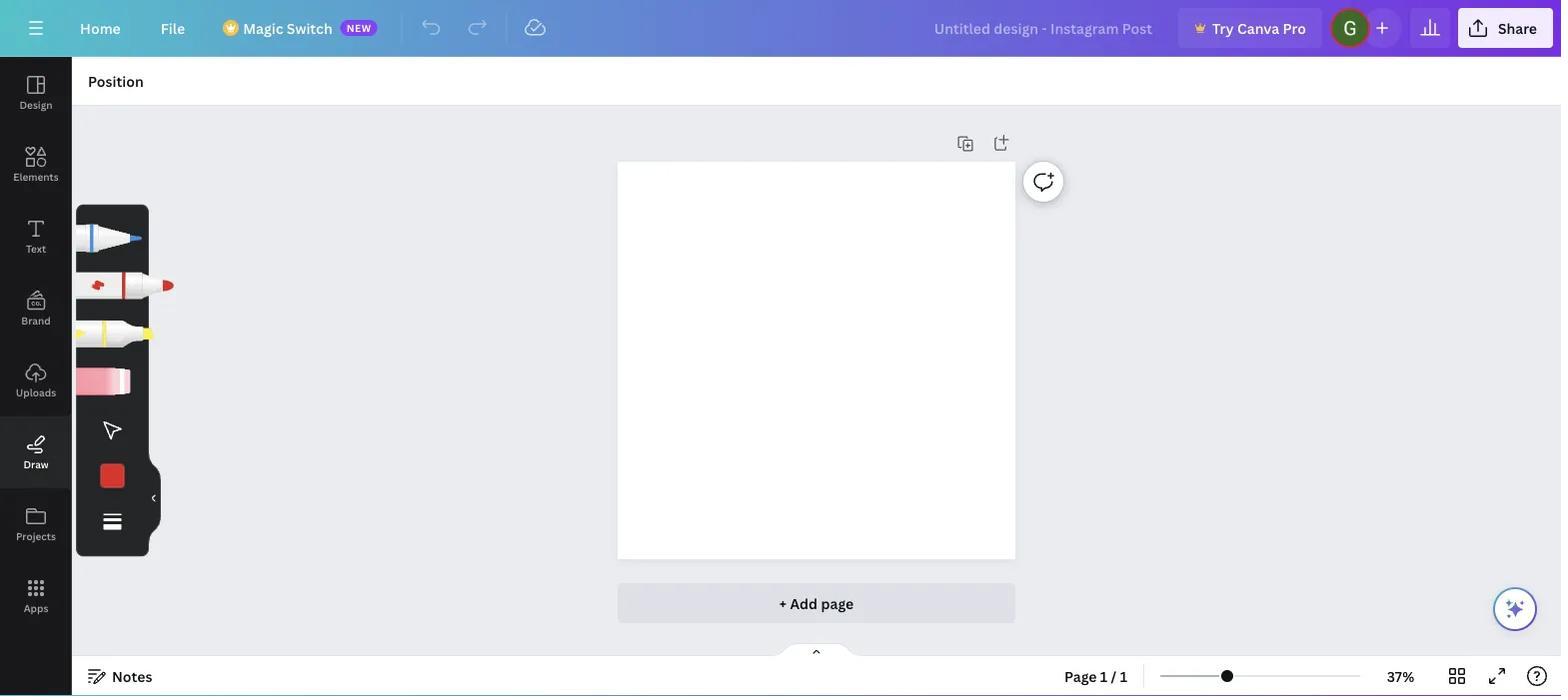 Task type: describe. For each thing, give the bounding box(es) containing it.
uploads button
[[0, 345, 72, 417]]

pro
[[1283, 18, 1307, 37]]

uploads
[[16, 386, 56, 399]]

home
[[80, 18, 121, 37]]

notes button
[[80, 661, 160, 693]]

try canva pro button
[[1179, 8, 1323, 48]]

page 1 / 1
[[1065, 667, 1128, 686]]

draw button
[[0, 417, 72, 489]]

brand button
[[0, 273, 72, 345]]

magic
[[243, 18, 283, 37]]

projects
[[16, 530, 56, 543]]

elements
[[13, 170, 59, 183]]

main menu bar
[[0, 0, 1562, 57]]

file button
[[145, 8, 201, 48]]

switch
[[287, 18, 333, 37]]

Design title text field
[[919, 8, 1171, 48]]

+ add page
[[780, 594, 854, 613]]

37%
[[1388, 667, 1415, 686]]

apps
[[24, 602, 48, 615]]

try canva pro
[[1213, 18, 1307, 37]]

page
[[1065, 667, 1097, 686]]

try
[[1213, 18, 1234, 37]]



Task type: vqa. For each thing, say whether or not it's contained in the screenshot.
Product Photos
no



Task type: locate. For each thing, give the bounding box(es) containing it.
canva
[[1238, 18, 1280, 37]]

canva assistant image
[[1504, 598, 1528, 622]]

projects button
[[0, 489, 72, 561]]

1 1 from the left
[[1101, 667, 1108, 686]]

share
[[1499, 18, 1538, 37]]

text button
[[0, 201, 72, 273]]

position
[[88, 71, 144, 90]]

text
[[26, 242, 46, 255]]

+
[[780, 594, 787, 613]]

new
[[347, 21, 372, 34]]

magic switch
[[243, 18, 333, 37]]

design
[[19, 98, 53, 111]]

file
[[161, 18, 185, 37]]

hide image
[[148, 451, 161, 547]]

notes
[[112, 667, 152, 686]]

position button
[[80, 65, 152, 97]]

draw
[[23, 458, 49, 471]]

design button
[[0, 57, 72, 129]]

2 1 from the left
[[1121, 667, 1128, 686]]

page
[[821, 594, 854, 613]]

1
[[1101, 667, 1108, 686], [1121, 667, 1128, 686]]

1 right /
[[1121, 667, 1128, 686]]

brand
[[21, 314, 51, 327]]

elements button
[[0, 129, 72, 201]]

1 horizontal spatial 1
[[1121, 667, 1128, 686]]

home link
[[64, 8, 137, 48]]

/
[[1111, 667, 1117, 686]]

apps button
[[0, 561, 72, 633]]

1 left /
[[1101, 667, 1108, 686]]

share button
[[1459, 8, 1554, 48]]

add
[[790, 594, 818, 613]]

#e7191f image
[[100, 465, 124, 489], [100, 465, 124, 489]]

side panel tab list
[[0, 57, 72, 633]]

+ add page button
[[618, 584, 1016, 624]]

show pages image
[[769, 643, 865, 659]]

0 horizontal spatial 1
[[1101, 667, 1108, 686]]

37% button
[[1369, 661, 1434, 693]]



